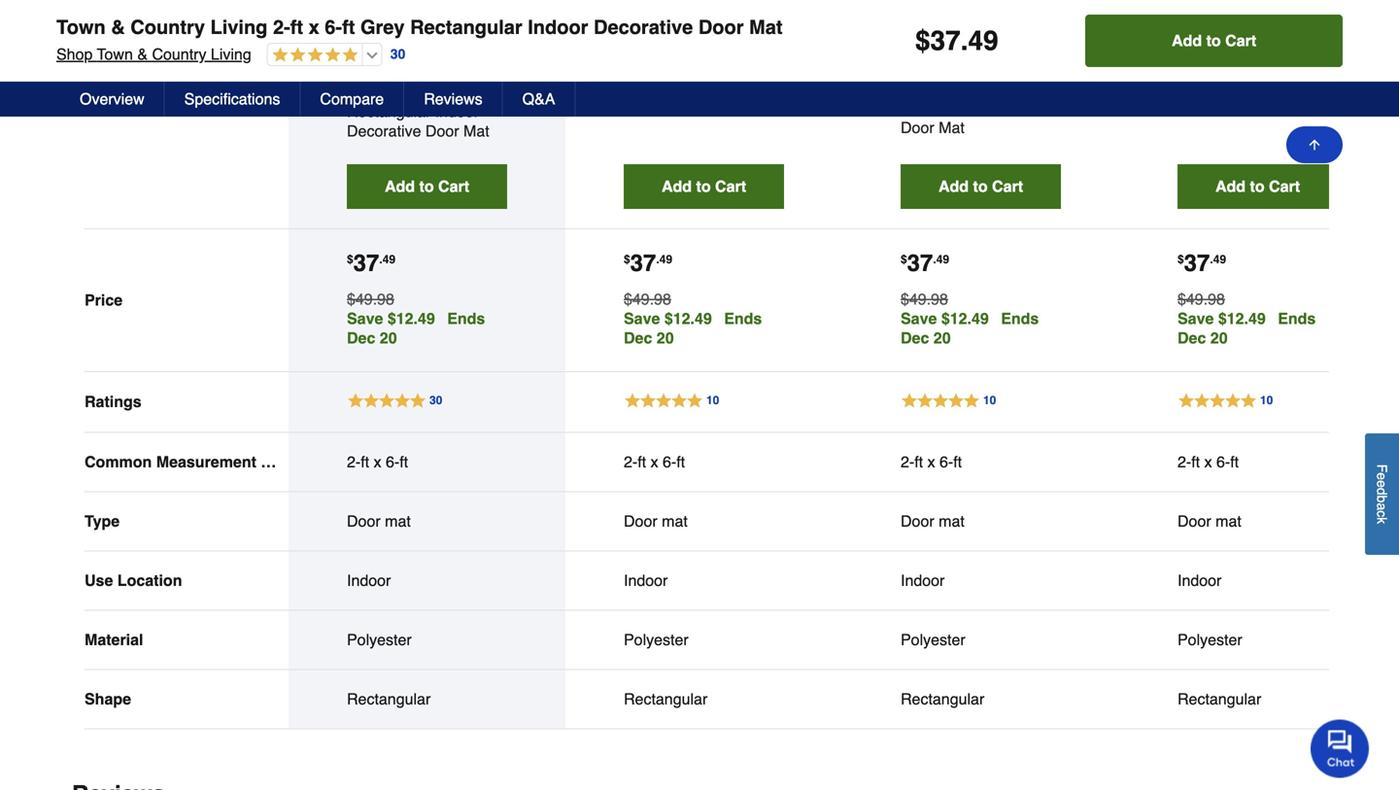 Task type: describe. For each thing, give the bounding box(es) containing it.
door mat for third door mat cell from left
[[901, 512, 965, 530]]

price
[[85, 291, 123, 309]]

2 indoor cell from the left
[[624, 571, 784, 590]]

2 horizontal spatial options
[[1215, 10, 1258, 21]]

4 20 from the left
[[1211, 329, 1228, 347]]

town & country living for 2-ft x 6-ft dark grey rectangular indoor decorative door mat
[[901, 41, 1020, 78]]

3 2-ft x 6-ft cell from the left
[[901, 452, 1061, 472]]

2-ft x 6-ft for first 2-ft x 6-ft 'cell' from the left
[[347, 453, 408, 471]]

1 door mat cell from the left
[[347, 511, 507, 531]]

chat invite button image
[[1311, 719, 1370, 778]]

2 horizontal spatial more options available cell
[[1178, 5, 1320, 26]]

add to cart for the leftmost more options available cell
[[385, 177, 469, 195]]

2-ft x 6-ft grey rectangular indoor decorative door mat for the leftmost more options available cell
[[347, 83, 496, 140]]

3 door mat cell from the left
[[901, 511, 1061, 531]]

compare button
[[301, 82, 404, 117]]

polyester for fourth the polyester cell from right
[[347, 631, 412, 649]]

mat for 2nd door mat cell from the left
[[662, 512, 688, 530]]

2 dec from the left
[[624, 329, 652, 347]]

2 $49.98 from the left
[[624, 290, 671, 308]]

available for the middle more options available cell
[[707, 10, 761, 21]]

add to cart for the rightmost more options available cell
[[1216, 177, 1300, 195]]

3 save from the left
[[901, 309, 937, 327]]

3 polyester cell from the left
[[901, 630, 1061, 649]]

decorative inside the 2-ft x 6-ft beige rectangular indoor decorative door mat
[[1178, 99, 1252, 117]]

2 $12.49 from the left
[[665, 309, 712, 327]]

location
[[117, 571, 182, 589]]

mat for 4th door mat cell from right
[[385, 512, 411, 530]]

2 save $12.49 from the left
[[624, 309, 712, 327]]

0 horizontal spatial more options available cell
[[347, 27, 489, 48]]

4 save from the left
[[1178, 309, 1214, 327]]

0 horizontal spatial options
[[384, 32, 427, 44]]

l)
[[298, 453, 313, 471]]

f
[[1375, 464, 1390, 472]]

4 door mat cell from the left
[[1178, 511, 1338, 531]]

door mat for 2nd door mat cell from the left
[[624, 512, 688, 530]]

x inside the 2-ft x 6-ft beige rectangular indoor decorative door mat
[[1255, 60, 1263, 78]]

available for the rightmost more options available cell
[[1261, 10, 1315, 21]]

1 horizontal spatial more
[[629, 10, 658, 21]]

door mat for 1st door mat cell from right
[[1178, 512, 1242, 530]]

add to cart for the middle more options available cell
[[662, 177, 746, 195]]

3 ends from the left
[[1001, 309, 1039, 327]]

reviews button
[[404, 82, 503, 117]]

overview
[[80, 90, 144, 108]]

4 save $12.49 from the left
[[1178, 309, 1266, 327]]

2-ft x 6-ft for 1st 2-ft x 6-ft 'cell' from right
[[1178, 453, 1239, 471]]

to for the rightmost more options available cell
[[1250, 177, 1265, 195]]

a
[[1375, 503, 1390, 510]]

2-ft x 6-ft for 2nd 2-ft x 6-ft 'cell' from right
[[901, 453, 962, 471]]

overview button
[[60, 82, 165, 117]]

more options available for the leftmost more options available cell
[[352, 32, 484, 44]]

6- inside the 2-ft x 6-ft beige rectangular indoor decorative door mat
[[1267, 60, 1281, 78]]

2- inside '2-ft x 6-ft dark grey rectangular indoor decorative door mat'
[[951, 60, 965, 78]]

6- inside '2-ft x 6-ft dark grey rectangular indoor decorative door mat'
[[990, 60, 1004, 78]]

door mat for 4th door mat cell from right
[[347, 512, 411, 530]]

2 2-ft x 6-ft cell from the left
[[624, 452, 784, 472]]

4 2-ft x 6-ft cell from the left
[[1178, 452, 1338, 472]]

use location
[[85, 571, 182, 589]]

4 $12.49 from the left
[[1219, 309, 1266, 327]]

indoor inside '2-ft x 6-ft dark grey rectangular indoor decorative door mat'
[[901, 99, 945, 117]]

4 rectangular cell from the left
[[1178, 689, 1338, 709]]

b
[[1375, 495, 1390, 503]]

2 rectangular cell from the left
[[624, 689, 784, 709]]

mat for third door mat cell from left
[[939, 512, 965, 530]]

material
[[85, 631, 143, 649]]

add for the leftmost more options available cell
[[385, 177, 415, 195]]

1 save $12.49 from the left
[[347, 309, 435, 327]]

town & country living for 2-ft x 6-ft beige rectangular indoor decorative door mat
[[1178, 41, 1297, 78]]

4 $49.98 from the left
[[1178, 290, 1225, 308]]

dark
[[1017, 60, 1050, 78]]

1 save from the left
[[347, 309, 383, 327]]

common
[[85, 453, 152, 471]]

1 horizontal spatial options
[[661, 10, 704, 21]]

door inside '2-ft x 6-ft dark grey rectangular indoor decorative door mat'
[[901, 118, 935, 136]]

2 door mat cell from the left
[[624, 511, 784, 531]]

arrow up image
[[1307, 137, 1323, 153]]

k
[[1375, 517, 1390, 524]]



Task type: locate. For each thing, give the bounding box(es) containing it.
3 mat from the left
[[939, 512, 965, 530]]

add
[[1172, 32, 1202, 50], [385, 177, 415, 195], [662, 177, 692, 195], [939, 177, 969, 195], [1216, 177, 1246, 195]]

add for the middle more options available cell
[[662, 177, 692, 195]]

town
[[56, 16, 106, 38], [624, 41, 663, 59], [901, 41, 940, 59], [1178, 41, 1217, 59], [97, 45, 133, 63], [347, 63, 386, 81]]

2-ft x 6-ft grey rectangular indoor decorative door mat
[[624, 60, 773, 117], [347, 83, 496, 140]]

1 ends dec 20 from the left
[[347, 309, 485, 347]]

2 polyester cell from the left
[[624, 630, 784, 649]]

town & country living 2-ft x 6-ft grey rectangular indoor decorative door mat
[[56, 16, 783, 38]]

2-ft x 6-ft
[[347, 453, 408, 471], [624, 453, 685, 471], [901, 453, 962, 471], [1178, 453, 1239, 471]]

0 horizontal spatial available
[[430, 32, 484, 44]]

beige
[[1294, 60, 1333, 78]]

1 $12.49 from the left
[[388, 309, 435, 327]]

e up the b at the right of the page
[[1375, 480, 1390, 488]]

30
[[390, 46, 406, 62]]

indoor cell
[[347, 571, 507, 590], [624, 571, 784, 590], [901, 571, 1061, 590], [1178, 571, 1338, 590]]

add to cart
[[1172, 32, 1257, 50], [385, 177, 469, 195], [662, 177, 746, 195], [939, 177, 1023, 195], [1216, 177, 1300, 195]]

more options available for the middle more options available cell
[[629, 10, 761, 21]]

to for the leftmost more options available cell
[[419, 177, 434, 195]]

1 horizontal spatial more options available
[[629, 10, 761, 21]]

3 dec from the left
[[901, 329, 929, 347]]

0 horizontal spatial more
[[352, 32, 381, 44]]

polyester cell
[[347, 630, 507, 649], [624, 630, 784, 649], [901, 630, 1061, 649], [1178, 630, 1338, 649]]

rectangular
[[410, 16, 523, 38], [624, 79, 708, 97], [939, 79, 1023, 97], [1178, 79, 1262, 97], [347, 102, 431, 120], [347, 690, 431, 708], [624, 690, 708, 708], [901, 690, 985, 708], [1178, 690, 1262, 708]]

e up d on the right bottom
[[1375, 472, 1390, 480]]

d
[[1375, 488, 1390, 495]]

rectangular inside '2-ft x 6-ft dark grey rectangular indoor decorative door mat'
[[939, 79, 1023, 97]]

4 polyester from the left
[[1178, 631, 1243, 649]]

x inside '2-ft x 6-ft dark grey rectangular indoor decorative door mat'
[[978, 60, 986, 78]]

1 2-ft x 6-ft cell from the left
[[347, 452, 507, 472]]

3 $12.49 from the left
[[942, 309, 989, 327]]

0 horizontal spatial more options available
[[352, 32, 484, 44]]

4 polyester cell from the left
[[1178, 630, 1338, 649]]

2-ft x 6-ft dark grey rectangular indoor decorative door mat
[[901, 60, 1050, 136]]

2-
[[273, 16, 290, 38], [674, 60, 688, 78], [951, 60, 965, 78], [1228, 60, 1242, 78], [397, 83, 411, 101], [347, 453, 361, 471], [624, 453, 638, 471], [901, 453, 915, 471], [1178, 453, 1192, 471]]

common measurement (w x l)
[[85, 453, 313, 471]]

shop
[[56, 45, 93, 63]]

1 2-ft x 6-ft from the left
[[347, 453, 408, 471]]

3 door mat from the left
[[901, 512, 965, 530]]

ft
[[290, 16, 303, 38], [342, 16, 355, 38], [688, 60, 697, 78], [727, 60, 735, 78], [965, 60, 973, 78], [1004, 60, 1012, 78], [1242, 60, 1250, 78], [1281, 60, 1289, 78], [411, 83, 420, 101], [450, 83, 458, 101], [361, 453, 369, 471], [400, 453, 408, 471], [638, 453, 646, 471], [677, 453, 685, 471], [915, 453, 923, 471], [954, 453, 962, 471], [1192, 453, 1200, 471], [1231, 453, 1239, 471]]

living
[[210, 16, 268, 38], [211, 45, 251, 63], [624, 60, 670, 78], [901, 60, 947, 78], [1178, 60, 1224, 78], [347, 83, 393, 101]]

4 2-ft x 6-ft from the left
[[1178, 453, 1239, 471]]

door inside the 2-ft x 6-ft beige rectangular indoor decorative door mat
[[1257, 99, 1290, 117]]

town & country living
[[624, 41, 743, 78], [901, 41, 1020, 78], [1178, 41, 1297, 78], [347, 63, 466, 101]]

more options available cell
[[624, 5, 766, 26], [1178, 5, 1320, 26], [347, 27, 489, 48]]

1 rectangular cell from the left
[[347, 689, 507, 709]]

mat
[[385, 512, 411, 530], [662, 512, 688, 530], [939, 512, 965, 530], [1216, 512, 1242, 530]]

&
[[111, 16, 125, 38], [668, 41, 679, 59], [945, 41, 956, 59], [1222, 41, 1233, 59], [137, 45, 148, 63], [391, 63, 402, 81]]

1 indoor cell from the left
[[347, 571, 507, 590]]

to for the middle more options available cell
[[696, 177, 711, 195]]

1 polyester cell from the left
[[347, 630, 507, 649]]

mat inside the 2-ft x 6-ft beige rectangular indoor decorative door mat
[[1295, 99, 1320, 117]]

3 rectangular cell from the left
[[901, 689, 1061, 709]]

f e e d b a c k
[[1375, 464, 1390, 524]]

2 e from the top
[[1375, 480, 1390, 488]]

town & country living for 2-ft x 6-ft grey rectangular indoor decorative door mat
[[347, 63, 466, 101]]

compare
[[320, 90, 384, 108]]

door
[[699, 16, 744, 38], [703, 99, 736, 117], [1257, 99, 1290, 117], [901, 118, 935, 136], [426, 122, 459, 140], [347, 512, 381, 530], [624, 512, 658, 530], [901, 512, 935, 530], [1178, 512, 1212, 530]]

.
[[961, 25, 968, 56], [379, 252, 383, 266], [656, 252, 660, 266], [933, 252, 937, 266], [1210, 252, 1214, 266]]

1 dec from the left
[[347, 329, 375, 347]]

4 dec from the left
[[1178, 329, 1206, 347]]

1 polyester from the left
[[347, 631, 412, 649]]

1 ends from the left
[[447, 309, 485, 327]]

polyester
[[347, 631, 412, 649], [624, 631, 689, 649], [901, 631, 966, 649], [1178, 631, 1243, 649]]

$12.49
[[388, 309, 435, 327], [665, 309, 712, 327], [942, 309, 989, 327], [1219, 309, 1266, 327]]

1 horizontal spatial available
[[707, 10, 761, 21]]

door mat cell
[[347, 511, 507, 531], [624, 511, 784, 531], [901, 511, 1061, 531], [1178, 511, 1338, 531]]

rectangular inside the 2-ft x 6-ft beige rectangular indoor decorative door mat
[[1178, 79, 1262, 97]]

more options available for the rightmost more options available cell
[[1183, 10, 1315, 21]]

3 20 from the left
[[934, 329, 951, 347]]

0 horizontal spatial 2-ft x 6-ft grey rectangular indoor decorative door mat
[[347, 83, 496, 140]]

save
[[347, 309, 383, 327], [624, 309, 660, 327], [901, 309, 937, 327], [1178, 309, 1214, 327]]

add for the rightmost more options available cell
[[1216, 177, 1246, 195]]

(w
[[261, 453, 281, 471]]

2 ends from the left
[[724, 309, 762, 327]]

2 horizontal spatial available
[[1261, 10, 1315, 21]]

2-ft x 6-ft cell
[[347, 452, 507, 472], [624, 452, 784, 472], [901, 452, 1061, 472], [1178, 452, 1338, 472]]

2 mat from the left
[[662, 512, 688, 530]]

3 $49.98 from the left
[[901, 290, 948, 308]]

cart
[[1226, 32, 1257, 50], [438, 177, 469, 195], [715, 177, 746, 195], [992, 177, 1023, 195], [1269, 177, 1300, 195]]

e
[[1375, 472, 1390, 480], [1375, 480, 1390, 488]]

add to cart button
[[1086, 15, 1343, 67], [347, 164, 507, 209], [624, 164, 784, 209], [901, 164, 1061, 209], [1178, 164, 1338, 209]]

polyester for third the polyester cell from left
[[901, 631, 966, 649]]

4 ends from the left
[[1278, 309, 1316, 327]]

2-ft x 6-ft for 3rd 2-ft x 6-ft 'cell' from the right
[[624, 453, 685, 471]]

$49.98
[[347, 290, 395, 308], [624, 290, 671, 308], [901, 290, 948, 308], [1178, 290, 1225, 308]]

measurement
[[156, 453, 256, 471]]

c
[[1375, 510, 1390, 517]]

4 ends dec 20 from the left
[[1178, 309, 1316, 347]]

q&a button
[[503, 82, 576, 117]]

3 polyester from the left
[[901, 631, 966, 649]]

3 indoor cell from the left
[[901, 571, 1061, 590]]

4 door mat from the left
[[1178, 512, 1242, 530]]

2 2-ft x 6-ft from the left
[[624, 453, 685, 471]]

reviews
[[424, 90, 483, 108]]

f e e d b a c k button
[[1365, 433, 1399, 555]]

37
[[931, 25, 961, 56], [353, 250, 379, 276], [630, 250, 656, 276], [907, 250, 933, 276], [1184, 250, 1210, 276]]

2 polyester from the left
[[624, 631, 689, 649]]

6-
[[325, 16, 342, 38], [713, 60, 727, 78], [990, 60, 1004, 78], [1267, 60, 1281, 78], [436, 83, 450, 101], [386, 453, 400, 471], [663, 453, 677, 471], [940, 453, 954, 471], [1217, 453, 1231, 471]]

4 indoor cell from the left
[[1178, 571, 1338, 590]]

decorative
[[594, 16, 693, 38], [624, 99, 698, 117], [949, 99, 1024, 117], [1178, 99, 1252, 117], [347, 122, 421, 140]]

country
[[131, 16, 205, 38], [683, 41, 743, 59], [960, 41, 1020, 59], [1237, 41, 1297, 59], [152, 45, 206, 63], [406, 63, 466, 81]]

ends dec 20
[[347, 309, 485, 347], [624, 309, 762, 347], [901, 309, 1039, 347], [1178, 309, 1316, 347]]

grey
[[361, 16, 405, 38], [740, 60, 773, 78], [901, 79, 935, 97], [463, 83, 496, 101]]

mat inside '2-ft x 6-ft dark grey rectangular indoor decorative door mat'
[[939, 118, 965, 136]]

mat
[[749, 16, 783, 38], [741, 99, 767, 117], [1295, 99, 1320, 117], [939, 118, 965, 136], [464, 122, 490, 140]]

2 20 from the left
[[657, 329, 674, 347]]

3 2-ft x 6-ft from the left
[[901, 453, 962, 471]]

$ 37 . 49
[[915, 25, 999, 56], [347, 250, 396, 276], [624, 250, 673, 276], [901, 250, 950, 276], [1178, 250, 1227, 276]]

1 horizontal spatial 2-ft x 6-ft grey rectangular indoor decorative door mat
[[624, 60, 773, 117]]

ratings
[[85, 393, 142, 411]]

more
[[629, 10, 658, 21], [1183, 10, 1212, 21], [352, 32, 381, 44]]

20
[[380, 329, 397, 347], [657, 329, 674, 347], [934, 329, 951, 347], [1211, 329, 1228, 347]]

2-ft x 6-ft beige rectangular indoor decorative door mat
[[1178, 60, 1333, 117]]

specifications button
[[165, 82, 301, 117]]

polyester for 4th the polyester cell
[[1178, 631, 1243, 649]]

1 horizontal spatial more options available cell
[[624, 5, 766, 26]]

shop town & country living
[[56, 45, 251, 63]]

3 save $12.49 from the left
[[901, 309, 989, 327]]

2 save from the left
[[624, 309, 660, 327]]

ends
[[447, 309, 485, 327], [724, 309, 762, 327], [1001, 309, 1039, 327], [1278, 309, 1316, 327]]

2- inside the 2-ft x 6-ft beige rectangular indoor decorative door mat
[[1228, 60, 1242, 78]]

to
[[1207, 32, 1221, 50], [419, 177, 434, 195], [696, 177, 711, 195], [973, 177, 988, 195], [1250, 177, 1265, 195]]

$
[[915, 25, 931, 56], [347, 252, 353, 266], [624, 252, 630, 266], [901, 252, 907, 266], [1178, 252, 1184, 266]]

3 ends dec 20 from the left
[[901, 309, 1039, 347]]

more options available
[[629, 10, 761, 21], [1183, 10, 1315, 21], [352, 32, 484, 44]]

2 horizontal spatial more options available
[[1183, 10, 1315, 21]]

4 mat from the left
[[1216, 512, 1242, 530]]

options
[[661, 10, 704, 21], [1215, 10, 1258, 21], [384, 32, 427, 44]]

x
[[309, 16, 319, 38], [701, 60, 709, 78], [978, 60, 986, 78], [1255, 60, 1263, 78], [424, 83, 432, 101], [285, 453, 294, 471], [374, 453, 382, 471], [651, 453, 658, 471], [928, 453, 935, 471], [1205, 453, 1212, 471]]

1 mat from the left
[[385, 512, 411, 530]]

1 e from the top
[[1375, 472, 1390, 480]]

use
[[85, 571, 113, 589]]

2-ft x 6-ft grey rectangular indoor decorative door mat for the middle more options available cell
[[624, 60, 773, 117]]

2 door mat from the left
[[624, 512, 688, 530]]

2 ends dec 20 from the left
[[624, 309, 762, 347]]

polyester for second the polyester cell from left
[[624, 631, 689, 649]]

4.9 stars image
[[268, 47, 358, 65]]

1 20 from the left
[[380, 329, 397, 347]]

decorative inside '2-ft x 6-ft dark grey rectangular indoor decorative door mat'
[[949, 99, 1024, 117]]

save $12.49
[[347, 309, 435, 327], [624, 309, 712, 327], [901, 309, 989, 327], [1178, 309, 1266, 327]]

grey inside '2-ft x 6-ft dark grey rectangular indoor decorative door mat'
[[901, 79, 935, 97]]

mat for 1st door mat cell from right
[[1216, 512, 1242, 530]]

indoor inside the 2-ft x 6-ft beige rectangular indoor decorative door mat
[[1266, 79, 1310, 97]]

specifications
[[184, 90, 280, 108]]

1 door mat from the left
[[347, 512, 411, 530]]

2 horizontal spatial more
[[1183, 10, 1212, 21]]

door mat
[[347, 512, 411, 530], [624, 512, 688, 530], [901, 512, 965, 530], [1178, 512, 1242, 530]]

available for the leftmost more options available cell
[[430, 32, 484, 44]]

available
[[707, 10, 761, 21], [1261, 10, 1315, 21], [430, 32, 484, 44]]

type
[[85, 512, 120, 530]]

49
[[968, 25, 999, 56], [383, 252, 396, 266], [660, 252, 673, 266], [937, 252, 950, 266], [1214, 252, 1227, 266]]

q&a
[[523, 90, 555, 108]]

1 $49.98 from the left
[[347, 290, 395, 308]]

rectangular cell
[[347, 689, 507, 709], [624, 689, 784, 709], [901, 689, 1061, 709], [1178, 689, 1338, 709]]

dec
[[347, 329, 375, 347], [624, 329, 652, 347], [901, 329, 929, 347], [1178, 329, 1206, 347]]

shape
[[85, 690, 131, 708]]

indoor
[[528, 16, 588, 38], [712, 79, 756, 97], [1266, 79, 1310, 97], [901, 99, 945, 117], [435, 102, 479, 120], [347, 571, 391, 589], [624, 571, 668, 589], [901, 571, 945, 589], [1178, 571, 1222, 589]]



Task type: vqa. For each thing, say whether or not it's contained in the screenshot.
Project Diagram, Cutting List, and Cutting Diagram's Project
no



